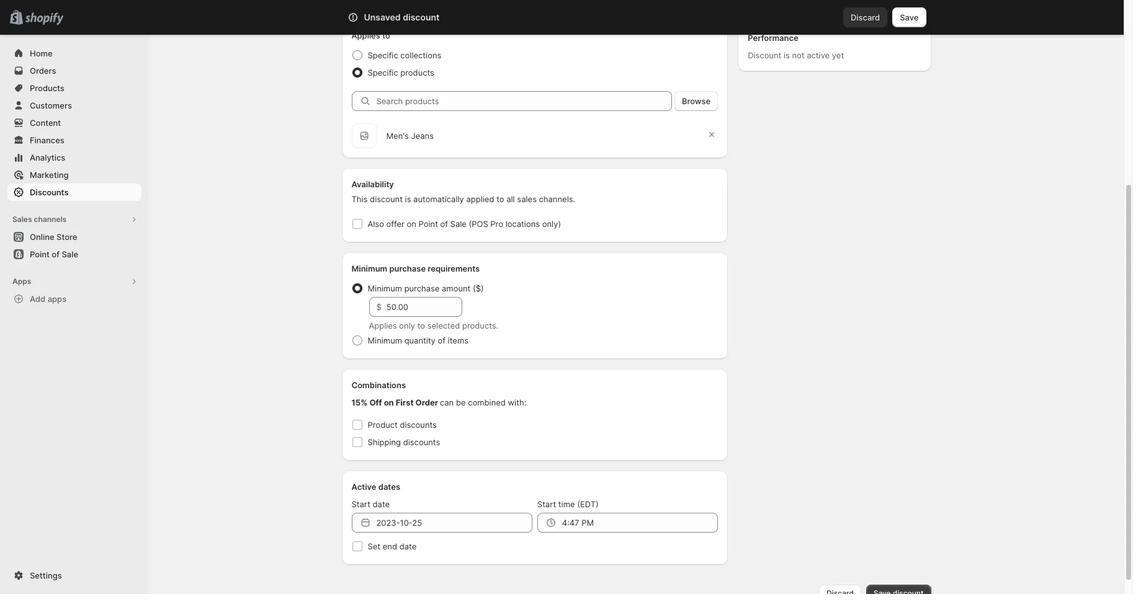 Task type: describe. For each thing, give the bounding box(es) containing it.
time
[[559, 500, 575, 510]]

1 horizontal spatial date
[[400, 542, 417, 552]]

orders link
[[7, 62, 142, 79]]

combinations
[[352, 381, 406, 391]]

order
[[416, 398, 438, 408]]

men's
[[387, 131, 409, 141]]

only
[[399, 321, 415, 331]]

discount inside availability this discount is automatically applied to all sales channels.
[[370, 194, 403, 204]]

not
[[793, 50, 805, 60]]

(edt)
[[578, 500, 599, 510]]

products
[[30, 83, 64, 93]]

($)
[[473, 284, 484, 294]]

performance
[[748, 33, 799, 43]]

minimum purchase requirements
[[352, 264, 480, 274]]

1 vertical spatial amount
[[442, 284, 471, 294]]

apps
[[12, 277, 31, 286]]

shopify image
[[25, 13, 63, 25]]

active
[[807, 50, 830, 60]]

unsaved
[[364, 12, 401, 22]]

requirements
[[428, 264, 480, 274]]

minimum for minimum purchase amount ($)
[[368, 284, 402, 294]]

percentage
[[359, 4, 404, 14]]

Search products text field
[[377, 91, 672, 111]]

discounts for product discounts
[[400, 420, 437, 430]]

quantity
[[405, 336, 436, 346]]

products link
[[7, 79, 142, 97]]

save button
[[893, 7, 927, 27]]

online
[[30, 232, 54, 242]]

product discounts
[[368, 420, 437, 430]]

is inside availability this discount is automatically applied to all sales channels.
[[405, 194, 411, 204]]

minimum purchase amount ($)
[[368, 284, 484, 294]]

marketing link
[[7, 166, 142, 184]]

customers
[[30, 101, 72, 111]]

15% off on first order can be combined with:
[[352, 398, 527, 408]]

finances link
[[7, 132, 142, 149]]

apps
[[48, 294, 67, 304]]

online store
[[30, 232, 77, 242]]

pro
[[491, 219, 504, 229]]

this
[[352, 194, 368, 204]]

customers link
[[7, 97, 142, 114]]

specific collections
[[368, 50, 442, 60]]

on for offer
[[407, 219, 417, 229]]

applies for applies only to selected products.
[[369, 321, 397, 331]]

offer
[[387, 219, 405, 229]]

Start time (EDT) text field
[[562, 514, 719, 533]]

channels
[[34, 215, 67, 224]]

only)
[[543, 219, 561, 229]]

men's jeans
[[387, 131, 434, 141]]

on for off
[[384, 398, 394, 408]]

store
[[57, 232, 77, 242]]

home link
[[7, 45, 142, 62]]

1 horizontal spatial sale
[[451, 219, 467, 229]]

0 vertical spatial point
[[419, 219, 438, 229]]

sales channels button
[[7, 211, 142, 229]]

also
[[368, 219, 384, 229]]

finances
[[30, 135, 64, 145]]

marketing
[[30, 170, 69, 180]]

online store link
[[7, 229, 142, 246]]

collections
[[401, 50, 442, 60]]

discounts for shipping discounts
[[403, 438, 440, 448]]

Start date text field
[[377, 514, 533, 533]]

$ text field
[[387, 297, 462, 317]]

sales
[[517, 194, 537, 204]]

applies for applies to
[[352, 30, 380, 40]]

set end date
[[368, 542, 417, 552]]

browse
[[682, 96, 711, 106]]

purchase for amount
[[405, 284, 440, 294]]

minimum for minimum quantity of items
[[368, 336, 402, 346]]

specific for specific collections
[[368, 50, 398, 60]]

0 horizontal spatial date
[[373, 500, 390, 510]]

start for start time (edt)
[[538, 500, 557, 510]]

off
[[370, 398, 382, 408]]

discount is not active yet
[[748, 50, 845, 60]]

applies to
[[352, 30, 390, 40]]

availability this discount is automatically applied to all sales channels.
[[352, 179, 576, 204]]

2 vertical spatial to
[[418, 321, 425, 331]]

settings link
[[7, 568, 142, 585]]

amount inside the fixed amount button
[[441, 4, 470, 14]]

start time (edt)
[[538, 500, 599, 510]]

specific products
[[368, 68, 435, 78]]

online store button
[[0, 229, 149, 246]]

jeans
[[411, 131, 434, 141]]

discard button
[[844, 7, 888, 27]]

products
[[401, 68, 435, 78]]

0 vertical spatial is
[[784, 50, 790, 60]]

discounts link
[[7, 184, 142, 201]]

fixed
[[418, 4, 439, 14]]

yet
[[833, 50, 845, 60]]



Task type: vqa. For each thing, say whether or not it's contained in the screenshot.
the discounts associated with Shipping discounts
yes



Task type: locate. For each thing, give the bounding box(es) containing it.
0 horizontal spatial is
[[405, 194, 411, 204]]

point of sale link
[[7, 246, 142, 263]]

1 vertical spatial is
[[405, 194, 411, 204]]

unsaved discount
[[364, 12, 440, 22]]

sales channels
[[12, 215, 67, 224]]

combined
[[468, 398, 506, 408]]

0 vertical spatial of
[[441, 219, 448, 229]]

purchase up "minimum purchase amount ($)" at the top
[[390, 264, 426, 274]]

sales
[[12, 215, 32, 224]]

1 vertical spatial discounts
[[403, 438, 440, 448]]

1 horizontal spatial point
[[419, 219, 438, 229]]

applies down $
[[369, 321, 397, 331]]

purchase for requirements
[[390, 264, 426, 274]]

0 vertical spatial specific
[[368, 50, 398, 60]]

0 horizontal spatial start
[[352, 500, 371, 510]]

1 vertical spatial purchase
[[405, 284, 440, 294]]

to inside availability this discount is automatically applied to all sales channels.
[[497, 194, 505, 204]]

to left 'all'
[[497, 194, 505, 204]]

1 horizontal spatial to
[[418, 321, 425, 331]]

1 horizontal spatial discount
[[403, 12, 440, 22]]

0 vertical spatial purchase
[[390, 264, 426, 274]]

1 vertical spatial on
[[384, 398, 394, 408]]

discount
[[403, 12, 440, 22], [370, 194, 403, 204]]

automatically
[[414, 194, 464, 204]]

on
[[407, 219, 417, 229], [384, 398, 394, 408]]

content link
[[7, 114, 142, 132]]

1 vertical spatial sale
[[62, 250, 78, 260]]

content
[[30, 118, 61, 128]]

amount down requirements
[[442, 284, 471, 294]]

start for start date
[[352, 500, 371, 510]]

discounts
[[30, 188, 69, 197]]

fixed amount
[[418, 4, 470, 14]]

is
[[784, 50, 790, 60], [405, 194, 411, 204]]

1 vertical spatial to
[[497, 194, 505, 204]]

point down automatically at the left of the page
[[419, 219, 438, 229]]

applied
[[467, 194, 495, 204]]

all
[[507, 194, 515, 204]]

items
[[448, 336, 469, 346]]

0 vertical spatial sale
[[451, 219, 467, 229]]

2 vertical spatial minimum
[[368, 336, 402, 346]]

0 horizontal spatial sale
[[62, 250, 78, 260]]

on right off
[[384, 398, 394, 408]]

sale down store on the left of the page
[[62, 250, 78, 260]]

2 vertical spatial of
[[438, 336, 446, 346]]

of down online store
[[52, 250, 60, 260]]

0 vertical spatial discounts
[[400, 420, 437, 430]]

applies only to selected products.
[[369, 321, 499, 331]]

point of sale
[[30, 250, 78, 260]]

to down "unsaved"
[[383, 30, 390, 40]]

on right offer at the left of the page
[[407, 219, 417, 229]]

channels.
[[539, 194, 576, 204]]

1 vertical spatial point
[[30, 250, 50, 260]]

save
[[901, 12, 919, 22]]

active dates
[[352, 482, 401, 492]]

1 vertical spatial specific
[[368, 68, 398, 78]]

1 horizontal spatial start
[[538, 500, 557, 510]]

2 start from the left
[[538, 500, 557, 510]]

add apps button
[[7, 291, 142, 308]]

apps button
[[7, 273, 142, 291]]

analytics link
[[7, 149, 142, 166]]

locations
[[506, 219, 540, 229]]

0 vertical spatial on
[[407, 219, 417, 229]]

0 vertical spatial to
[[383, 30, 390, 40]]

minimum quantity of items
[[368, 336, 469, 346]]

specific
[[368, 50, 398, 60], [368, 68, 398, 78]]

sale inside point of sale link
[[62, 250, 78, 260]]

1 horizontal spatial is
[[784, 50, 790, 60]]

sale left the (pos
[[451, 219, 467, 229]]

end
[[383, 542, 397, 552]]

purchase
[[390, 264, 426, 274], [405, 284, 440, 294]]

start date
[[352, 500, 390, 510]]

can
[[440, 398, 454, 408]]

1 vertical spatial minimum
[[368, 284, 402, 294]]

applies down "unsaved"
[[352, 30, 380, 40]]

dates
[[379, 482, 401, 492]]

discounts
[[400, 420, 437, 430], [403, 438, 440, 448]]

0 vertical spatial amount
[[441, 4, 470, 14]]

0 vertical spatial discount
[[403, 12, 440, 22]]

search
[[403, 12, 429, 22]]

1 vertical spatial of
[[52, 250, 60, 260]]

(pos
[[469, 219, 489, 229]]

0 vertical spatial date
[[373, 500, 390, 510]]

point inside button
[[30, 250, 50, 260]]

0 vertical spatial minimum
[[352, 264, 388, 274]]

with:
[[508, 398, 527, 408]]

add
[[30, 294, 45, 304]]

to right only
[[418, 321, 425, 331]]

1 vertical spatial applies
[[369, 321, 397, 331]]

amount right the fixed
[[441, 4, 470, 14]]

settings
[[30, 571, 62, 581]]

1 specific from the top
[[368, 50, 398, 60]]

start down active
[[352, 500, 371, 510]]

1 horizontal spatial on
[[407, 219, 417, 229]]

discounts up shipping discounts
[[400, 420, 437, 430]]

of inside button
[[52, 250, 60, 260]]

of down selected
[[438, 336, 446, 346]]

discount
[[748, 50, 782, 60]]

amount
[[441, 4, 470, 14], [442, 284, 471, 294]]

0 horizontal spatial point
[[30, 250, 50, 260]]

0 vertical spatial applies
[[352, 30, 380, 40]]

specific for specific products
[[368, 68, 398, 78]]

browse button
[[675, 91, 719, 111]]

date down active dates
[[373, 500, 390, 510]]

0 horizontal spatial on
[[384, 398, 394, 408]]

is left automatically at the left of the page
[[405, 194, 411, 204]]

orders
[[30, 66, 56, 76]]

set
[[368, 542, 381, 552]]

be
[[456, 398, 466, 408]]

1 vertical spatial date
[[400, 542, 417, 552]]

0 horizontal spatial to
[[383, 30, 390, 40]]

$
[[377, 302, 382, 312]]

percentage button
[[352, 0, 411, 19]]

product
[[368, 420, 398, 430]]

point down "online"
[[30, 250, 50, 260]]

1 start from the left
[[352, 500, 371, 510]]

home
[[30, 48, 53, 58]]

0 horizontal spatial discount
[[370, 194, 403, 204]]

also offer on point of sale (pos pro locations only)
[[368, 219, 561, 229]]

analytics
[[30, 153, 65, 163]]

availability
[[352, 179, 394, 189]]

products.
[[463, 321, 499, 331]]

search button
[[382, 7, 742, 27]]

2 specific from the top
[[368, 68, 398, 78]]

minimum
[[352, 264, 388, 274], [368, 284, 402, 294], [368, 336, 402, 346]]

discard
[[851, 12, 881, 22]]

point of sale button
[[0, 246, 149, 263]]

fixed amount button
[[410, 0, 477, 19]]

start left time
[[538, 500, 557, 510]]

of down automatically at the left of the page
[[441, 219, 448, 229]]

2 horizontal spatial to
[[497, 194, 505, 204]]

date right end
[[400, 542, 417, 552]]

1 vertical spatial discount
[[370, 194, 403, 204]]

point
[[419, 219, 438, 229], [30, 250, 50, 260]]

specific down 'applies to'
[[368, 50, 398, 60]]

date
[[373, 500, 390, 510], [400, 542, 417, 552]]

specific down specific collections on the top of page
[[368, 68, 398, 78]]

shipping discounts
[[368, 438, 440, 448]]

first
[[396, 398, 414, 408]]

is left not
[[784, 50, 790, 60]]

minimum for minimum purchase requirements
[[352, 264, 388, 274]]

discounts down the product discounts
[[403, 438, 440, 448]]

purchase up the $ text box
[[405, 284, 440, 294]]

15%
[[352, 398, 368, 408]]



